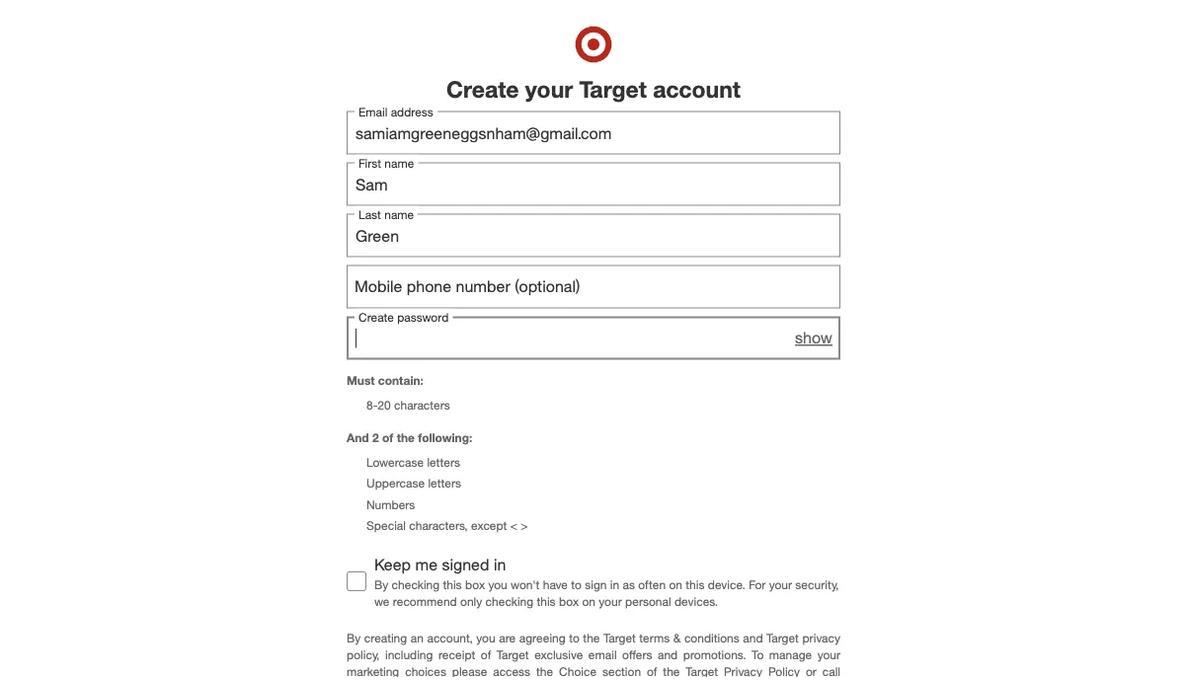 Task type: locate. For each thing, give the bounding box(es) containing it.
the down &
[[663, 665, 680, 678]]

you left are
[[477, 631, 496, 646]]

characters
[[394, 398, 450, 413]]

None telephone field
[[347, 265, 841, 309]]

show button
[[796, 327, 833, 350]]

by creating an account, you are agreeing to the target terms & conditions and target privacy policy, including receipt of target exclusive email offers and promotions. to manage your marketing choices please access the choice section of the target privacy policy or ca
[[347, 631, 841, 678]]

must contain:
[[347, 373, 424, 388]]

1 vertical spatial in
[[610, 577, 620, 592]]

account,
[[427, 631, 473, 646]]

target up email
[[604, 631, 636, 646]]

as
[[623, 577, 635, 592]]

target up the manage
[[767, 631, 799, 646]]

0 vertical spatial by
[[374, 577, 389, 592]]

None text field
[[347, 111, 841, 155], [347, 163, 841, 206], [347, 214, 841, 258], [347, 111, 841, 155], [347, 163, 841, 206], [347, 214, 841, 258]]

by
[[374, 577, 389, 592], [347, 631, 361, 646]]

in right "signed"
[[494, 555, 506, 575]]

to
[[571, 577, 582, 592], [569, 631, 580, 646]]

lowercase
[[367, 456, 424, 470]]

on down sign
[[582, 594, 596, 609]]

choice
[[559, 665, 597, 678]]

in left the as
[[610, 577, 620, 592]]

2 vertical spatial of
[[647, 665, 657, 678]]

and down &
[[658, 648, 678, 663]]

and
[[347, 431, 369, 446]]

receipt
[[439, 648, 476, 663]]

8-20 characters
[[367, 398, 450, 413]]

privacy
[[724, 665, 763, 678]]

terms
[[640, 631, 670, 646]]

choices
[[405, 665, 447, 678]]

account
[[653, 75, 741, 103]]

letters down "following:"
[[427, 456, 460, 470]]

target up "access"
[[497, 648, 529, 663]]

1 vertical spatial box
[[559, 594, 579, 609]]

only
[[460, 594, 482, 609]]

are
[[499, 631, 516, 646]]

device.
[[708, 577, 746, 592]]

show
[[796, 329, 833, 348]]

0 vertical spatial on
[[669, 577, 683, 592]]

and up the to
[[743, 631, 763, 646]]

to left sign
[[571, 577, 582, 592]]

0 vertical spatial to
[[571, 577, 582, 592]]

your right create
[[526, 75, 573, 103]]

exclusive
[[535, 648, 583, 663]]

None checkbox
[[347, 572, 367, 592]]

0 horizontal spatial in
[[494, 555, 506, 575]]

create your target account
[[447, 75, 741, 103]]

this down have
[[537, 594, 556, 609]]

this down "signed"
[[443, 577, 462, 592]]

to
[[752, 648, 764, 663]]

1 vertical spatial to
[[569, 631, 580, 646]]

in
[[494, 555, 506, 575], [610, 577, 620, 592]]

keep me signed in by checking this box you won't have to sign in as often on this device. for your security, we recommend only checking this box on your personal devices.
[[374, 555, 839, 609]]

0 horizontal spatial of
[[382, 431, 394, 446]]

1 vertical spatial on
[[582, 594, 596, 609]]

box up "only"
[[465, 577, 485, 592]]

section
[[603, 665, 641, 678]]

0 vertical spatial letters
[[427, 456, 460, 470]]

checking
[[392, 577, 440, 592], [486, 594, 534, 609]]

sign
[[585, 577, 607, 592]]

of down 'offers'
[[647, 665, 657, 678]]

lowercase letters uppercase letters numbers special characters, except < >
[[367, 456, 528, 533]]

letters up characters,
[[428, 476, 461, 491]]

us members only. image
[[359, 274, 386, 302]]

agreeing
[[519, 631, 566, 646]]

of right the 2
[[382, 431, 394, 446]]

0 vertical spatial checking
[[392, 577, 440, 592]]

create
[[447, 75, 519, 103]]

checking down "won't"
[[486, 594, 534, 609]]

1 vertical spatial checking
[[486, 594, 534, 609]]

of
[[382, 431, 394, 446], [481, 648, 491, 663], [647, 665, 657, 678]]

1 vertical spatial by
[[347, 631, 361, 646]]

8-
[[367, 398, 378, 413]]

except
[[471, 518, 507, 533]]

uppercase
[[367, 476, 425, 491]]

by up "policy,"
[[347, 631, 361, 646]]

box
[[465, 577, 485, 592], [559, 594, 579, 609]]

an
[[411, 631, 424, 646]]

the
[[397, 431, 415, 446], [583, 631, 600, 646], [537, 665, 553, 678], [663, 665, 680, 678]]

and
[[743, 631, 763, 646], [658, 648, 678, 663]]

2 horizontal spatial of
[[647, 665, 657, 678]]

this
[[443, 577, 462, 592], [686, 577, 705, 592], [537, 594, 556, 609]]

special
[[367, 518, 406, 533]]

1 horizontal spatial box
[[559, 594, 579, 609]]

1 vertical spatial of
[[481, 648, 491, 663]]

1 horizontal spatial on
[[669, 577, 683, 592]]

on right often
[[669, 577, 683, 592]]

0 horizontal spatial this
[[443, 577, 462, 592]]

1 horizontal spatial by
[[374, 577, 389, 592]]

please
[[452, 665, 487, 678]]

checking up recommend on the left bottom of the page
[[392, 577, 440, 592]]

1 horizontal spatial in
[[610, 577, 620, 592]]

1 horizontal spatial checking
[[486, 594, 534, 609]]

security,
[[796, 577, 839, 592]]

numbers
[[367, 497, 415, 512]]

by up we
[[374, 577, 389, 592]]

0 horizontal spatial by
[[347, 631, 361, 646]]

devices.
[[675, 594, 718, 609]]

your
[[526, 75, 573, 103], [769, 577, 792, 592], [599, 594, 622, 609], [818, 648, 841, 663]]

recommend
[[393, 594, 457, 609]]

1 horizontal spatial and
[[743, 631, 763, 646]]

your down sign
[[599, 594, 622, 609]]

of up "please"
[[481, 648, 491, 663]]

0 vertical spatial you
[[489, 577, 508, 592]]

letters
[[427, 456, 460, 470], [428, 476, 461, 491]]

0 vertical spatial of
[[382, 431, 394, 446]]

your down privacy
[[818, 648, 841, 663]]

None password field
[[347, 317, 841, 360]]

0 horizontal spatial box
[[465, 577, 485, 592]]

you
[[489, 577, 508, 592], [477, 631, 496, 646]]

your inside by creating an account, you are agreeing to the target terms & conditions and target privacy policy, including receipt of target exclusive email offers and promotions. to manage your marketing choices please access the choice section of the target privacy policy or ca
[[818, 648, 841, 663]]

1 vertical spatial you
[[477, 631, 496, 646]]

you inside by creating an account, you are agreeing to the target terms & conditions and target privacy policy, including receipt of target exclusive email offers and promotions. to manage your marketing choices please access the choice section of the target privacy policy or ca
[[477, 631, 496, 646]]

box down have
[[559, 594, 579, 609]]

on
[[669, 577, 683, 592], [582, 594, 596, 609]]

1 horizontal spatial this
[[537, 594, 556, 609]]

contain:
[[378, 373, 424, 388]]

you left "won't"
[[489, 577, 508, 592]]

this up the devices.
[[686, 577, 705, 592]]

target
[[580, 75, 647, 103], [604, 631, 636, 646], [767, 631, 799, 646], [497, 648, 529, 663], [686, 665, 719, 678]]

1 vertical spatial and
[[658, 648, 678, 663]]

to up exclusive
[[569, 631, 580, 646]]

have
[[543, 577, 568, 592]]



Task type: describe. For each thing, give the bounding box(es) containing it.
we
[[374, 594, 390, 609]]

policy
[[769, 665, 800, 678]]

1 horizontal spatial of
[[481, 648, 491, 663]]

creating
[[364, 631, 407, 646]]

characters,
[[409, 518, 468, 533]]

promotions.
[[684, 648, 747, 663]]

email
[[589, 648, 617, 663]]

0 horizontal spatial checking
[[392, 577, 440, 592]]

0 vertical spatial box
[[465, 577, 485, 592]]

for
[[749, 577, 766, 592]]

>
[[521, 518, 528, 533]]

0 vertical spatial in
[[494, 555, 506, 575]]

conditions
[[685, 631, 740, 646]]

privacy
[[803, 631, 841, 646]]

personal
[[625, 594, 672, 609]]

the down exclusive
[[537, 665, 553, 678]]

access
[[493, 665, 531, 678]]

won't
[[511, 577, 540, 592]]

to inside by creating an account, you are agreeing to the target terms & conditions and target privacy policy, including receipt of target exclusive email offers and promotions. to manage your marketing choices please access the choice section of the target privacy policy or ca
[[569, 631, 580, 646]]

the up email
[[583, 631, 600, 646]]

2
[[373, 431, 379, 446]]

the up lowercase
[[397, 431, 415, 446]]

2 horizontal spatial this
[[686, 577, 705, 592]]

target left "account" at the right top
[[580, 75, 647, 103]]

&
[[674, 631, 681, 646]]

0 vertical spatial and
[[743, 631, 763, 646]]

must
[[347, 373, 375, 388]]

you inside keep me signed in by checking this box you won't have to sign in as often on this device. for your security, we recommend only checking this box on your personal devices.
[[489, 577, 508, 592]]

20
[[378, 398, 391, 413]]

0 horizontal spatial on
[[582, 594, 596, 609]]

me
[[416, 555, 438, 575]]

target down promotions.
[[686, 665, 719, 678]]

manage
[[770, 648, 812, 663]]

0 horizontal spatial and
[[658, 648, 678, 663]]

1 vertical spatial letters
[[428, 476, 461, 491]]

policy,
[[347, 648, 380, 663]]

your right for
[[769, 577, 792, 592]]

<
[[511, 518, 518, 533]]

by inside keep me signed in by checking this box you won't have to sign in as often on this device. for your security, we recommend only checking this box on your personal devices.
[[374, 577, 389, 592]]

by inside by creating an account, you are agreeing to the target terms & conditions and target privacy policy, including receipt of target exclusive email offers and promotions. to manage your marketing choices please access the choice section of the target privacy policy or ca
[[347, 631, 361, 646]]

often
[[639, 577, 666, 592]]

offers
[[623, 648, 653, 663]]

or
[[806, 665, 817, 678]]

and 2 of the following:
[[347, 431, 473, 446]]

including
[[385, 648, 433, 663]]

keep
[[374, 555, 411, 575]]

to inside keep me signed in by checking this box you won't have to sign in as often on this device. for your security, we recommend only checking this box on your personal devices.
[[571, 577, 582, 592]]

marketing
[[347, 665, 399, 678]]

following:
[[418, 431, 473, 446]]

signed
[[442, 555, 490, 575]]



Task type: vqa. For each thing, say whether or not it's contained in the screenshot.
Lowercase
yes



